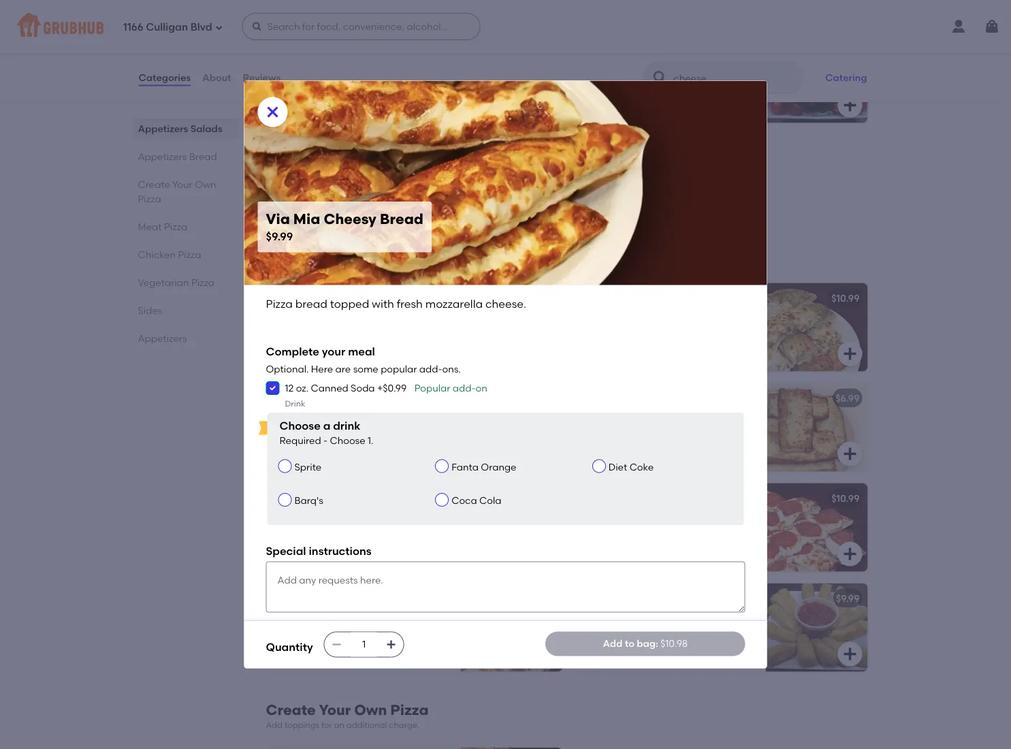 Task type: vqa. For each thing, say whether or not it's contained in the screenshot.
the middle 15–25
no



Task type: describe. For each thing, give the bounding box(es) containing it.
categories button
[[138, 53, 191, 102]]

reviews
[[243, 72, 281, 83]]

popular
[[415, 382, 450, 394]]

salad for via mia garden salad
[[657, 44, 684, 55]]

coke
[[630, 461, 654, 473]]

bread up the , bacon and ranch.
[[302, 612, 330, 624]]

sauce
[[582, 426, 610, 437]]

bread,
[[302, 412, 333, 423]]

$9.99 inside via mia cheesy bread $9.99
[[266, 230, 293, 243]]

ranch.
[[277, 640, 306, 651]]

ons.
[[442, 363, 461, 375]]

reviews button
[[242, 53, 281, 102]]

diet coke
[[609, 461, 654, 473]]

spices,
[[669, 426, 701, 437]]

via mia greek salad image
[[461, 135, 563, 223]]

via for via mia cheesy bread
[[277, 292, 292, 304]]

main navigation navigation
[[0, 0, 1011, 53]]

0 horizontal spatial choose
[[280, 419, 321, 432]]

via mia pesto bread image
[[766, 283, 868, 372]]

via mia cheesy bread
[[277, 292, 379, 304]]

popular
[[381, 363, 417, 375]]

appetizers tab
[[138, 331, 233, 345]]

cheesy for via mia cheesy bread
[[314, 292, 349, 304]]

greek for salad
[[314, 144, 342, 156]]

topped inside pizza bread, topped with mozarella cheese and sliced jalapeno peppers.
[[335, 412, 369, 423]]

1/2 loaf french bread. special garlic sauce and via mia spices, topped with mozzarella
[[582, 412, 747, 451]]

cheese left bacon
[[329, 626, 362, 637]]

special inside '1/2 loaf french bread. special garlic sauce and via mia spices, topped with mozzarella'
[[684, 412, 719, 423]]

categories
[[139, 72, 191, 83]]

mozzarella sticks image
[[766, 584, 868, 672]]

special instructions
[[266, 545, 372, 558]]

Input item quantity number field
[[349, 632, 379, 657]]

via for via mia garden salad
[[582, 44, 597, 55]]

$0.99
[[383, 382, 407, 394]]

via mia cheesy bread $9.99
[[266, 211, 424, 243]]

cucumber, inside the lettuce, cherry tomatoes, onion, olives, cucumber, artichoke hearts, carrots, pepperoncini and feta .
[[307, 177, 357, 189]]

meat pizza
[[138, 221, 187, 232]]

create your own pizza add toppings for an additional charge.
[[266, 701, 429, 730]]

via mia greek bread image
[[461, 484, 563, 572]]

, for carrots.
[[310, 77, 312, 89]]

for
[[321, 721, 332, 730]]

vegetarian pizza tab
[[138, 275, 233, 289]]

$10.99 for via mia pesto bread
[[832, 292, 860, 304]]

svg image for mozzarella sticks image
[[842, 646, 858, 663]]

dusted
[[333, 512, 365, 524]]

drink
[[285, 399, 305, 409]]

catering
[[826, 72, 867, 83]]

appetizers bread tab
[[138, 149, 233, 163]]

french
[[618, 412, 650, 423]]

via for via mia pesto bread
[[582, 292, 597, 304]]

cheese .
[[634, 626, 670, 637]]

pizza bread dusted with via mia feta
[[277, 512, 444, 524]]

catering button
[[819, 63, 873, 93]]

quantity
[[266, 640, 313, 654]]

$9.99 for via mia chef salad
[[531, 44, 555, 55]]

olives, inside the lettuce, cherry tomatoes, onion, olives, cucumber, artichoke hearts, carrots, pepperoncini and feta .
[[277, 177, 305, 189]]

pizza inside pizza bread, topped with mozarella cheese and sliced jalapeno peppers.
[[277, 412, 300, 423]]

add to bag: $10.98
[[603, 638, 688, 649]]

, for cucumber,
[[704, 63, 707, 75]]

and inside '1/2 loaf french bread. special garlic sauce and via mia spices, topped with mozzarella'
[[612, 426, 631, 437]]

add inside create your own pizza add toppings for an additional charge.
[[266, 721, 283, 730]]

salad for via mia greek salad
[[345, 144, 372, 156]]

lettuce, tomatoes, cheese
[[582, 63, 704, 75]]

via right dusted
[[389, 512, 403, 524]]

bread.
[[652, 412, 682, 423]]

pizza inside tab
[[164, 221, 187, 232]]

own for create your own pizza
[[195, 178, 216, 190]]

svg image for via mia pesto bread image
[[842, 346, 858, 362]]

chef
[[314, 44, 337, 55]]

1 horizontal spatial appetizers bread
[[266, 251, 391, 269]]

chicken pizza
[[138, 249, 201, 260]]

with inside pizza bread, topped with mozarella cheese and sliced jalapeno peppers.
[[371, 412, 391, 423]]

your for create your own pizza
[[172, 178, 193, 190]]

pizza bread topped with fresh mozzarella up ranch. on the bottom
[[277, 612, 413, 637]]

mozzarella down diet
[[582, 526, 632, 537]]

mia for via mia greek salad
[[295, 144, 312, 156]]

on
[[476, 382, 487, 394]]

mozzarella up ranch. on the bottom
[[277, 626, 327, 637]]

to
[[625, 638, 635, 649]]

olives, inside , artichoke hearts, olives, cucumber, pepperoncini and carrots.
[[662, 77, 690, 89]]

own for create your own pizza add toppings for an additional charge.
[[354, 701, 387, 719]]

1166
[[123, 21, 143, 33]]

svg image for bacon ranch sticks image
[[537, 646, 553, 663]]

about button
[[202, 53, 232, 102]]

culligan
[[146, 21, 188, 33]]

mia for via mia pesto bread
[[600, 292, 617, 304]]

via mia pesto bread
[[582, 292, 676, 304]]

appetizers down the appetizers salads
[[138, 151, 187, 162]]

cherry
[[317, 163, 346, 175]]

hearts, inside the lettuce, cherry tomatoes, onion, olives, cucumber, artichoke hearts, carrots, pepperoncini and feta .
[[405, 177, 437, 189]]

create for create your own pizza add toppings for an additional charge.
[[266, 701, 316, 719]]

1 horizontal spatial .
[[667, 626, 670, 637]]

mia for via mia garden salad
[[600, 44, 617, 55]]

and inside the , bacon and ranch.
[[399, 626, 418, 637]]

charge.
[[389, 721, 419, 730]]

1 vertical spatial feta
[[425, 512, 444, 524]]

$9.99 for via mia greek salad
[[531, 144, 555, 156]]

bread up "to"
[[608, 612, 636, 624]]

pizza bread, topped with mozarella cheese and sliced jalapeno peppers.
[[277, 412, 446, 437]]

chicken
[[138, 249, 176, 260]]

Special instructions text field
[[266, 562, 745, 612]]

carrots,
[[277, 191, 312, 203]]

, inside the , bacon and ranch.
[[362, 626, 365, 637]]

pepperoncini inside , olives, pepperoncini and carrots.
[[345, 77, 407, 89]]

pizza inside tab
[[178, 249, 201, 260]]

and inside , olives, pepperoncini and carrots.
[[409, 77, 427, 89]]

some
[[353, 363, 379, 375]]

optional.
[[266, 363, 309, 375]]

blvd
[[191, 21, 212, 33]]

1/2
[[582, 412, 596, 423]]

mia for via mia cheesy bread
[[295, 292, 312, 304]]

instructions
[[309, 545, 372, 558]]

svg image for via mia greek bread image
[[537, 546, 553, 563]]

add- inside complete your meal optional. here are some popular add-ons.
[[419, 363, 442, 375]]

additional
[[346, 721, 387, 730]]

bread up complete
[[295, 297, 328, 310]]

topped down via mia cheesy bread
[[333, 312, 367, 323]]

1 vertical spatial special
[[266, 545, 306, 558]]

salads
[[191, 123, 222, 134]]

your
[[322, 345, 345, 358]]

mozzarella up complete
[[277, 326, 327, 337]]

diet
[[609, 461, 627, 473]]

$9.99 for via mia cheesy bread
[[531, 292, 555, 304]]

bacon ranch sticks image
[[461, 584, 563, 672]]

are
[[335, 363, 351, 375]]

bag:
[[637, 638, 658, 649]]

meat
[[138, 221, 162, 232]]

garden
[[619, 44, 655, 55]]

pepperoncini inside , artichoke hearts, olives, cucumber, pepperoncini and carrots.
[[582, 91, 644, 102]]

meat pizza tab
[[138, 219, 233, 234]]

coca
[[452, 495, 477, 506]]

here
[[311, 363, 333, 375]]

cheese inside pizza bread, topped with mozarella cheese and sliced jalapeno peppers.
[[277, 426, 310, 437]]

topped up the , bacon and ranch.
[[333, 612, 367, 624]]

appetizers up appetizers bread tab
[[138, 123, 188, 134]]

vegetarian pizza
[[138, 277, 215, 288]]

toppings
[[284, 721, 320, 730]]

bread for via mia cheesy bread
[[351, 292, 379, 304]]

oz.
[[296, 382, 309, 394]]

carrots. inside , olives, pepperoncini and carrots.
[[277, 91, 312, 102]]

sticks
[[324, 393, 352, 404]]

cheese down the via mia chef salad
[[277, 77, 310, 89]]

via for via mia chef salad
[[277, 44, 292, 55]]

Search Via Mia Pizza search field
[[672, 72, 777, 84]]

12 oz. canned soda + $0.99
[[285, 382, 407, 394]]

and inside , artichoke hearts, olives, cucumber, pepperoncini and carrots.
[[646, 91, 664, 102]]

bread down via mia cheesy bread $9.99
[[347, 251, 391, 269]]



Task type: locate. For each thing, give the bounding box(es) containing it.
appetizers bread down the appetizers salads
[[138, 151, 217, 162]]

choose up the required
[[280, 419, 321, 432]]

$10.98
[[661, 638, 688, 649]]

12
[[285, 382, 294, 394]]

mozzarella inside '1/2 loaf french bread. special garlic sauce and via mia spices, topped with mozzarella'
[[604, 440, 654, 451]]

mozzarella left cheese.
[[425, 297, 483, 310]]

olives, down lettuce, tomatoes, cheese
[[662, 77, 690, 89]]

carrots. down the search icon
[[667, 91, 702, 102]]

feta
[[399, 191, 418, 203], [425, 512, 444, 524]]

special up "spices,"
[[684, 412, 719, 423]]

drink
[[333, 419, 361, 432]]

cheese right the search icon
[[671, 63, 704, 75]]

and inside pizza bread, topped with mozarella cheese and sliced jalapeno peppers.
[[312, 426, 331, 437]]

add-
[[419, 363, 442, 375], [453, 382, 476, 394]]

pizza inside create your own pizza add toppings for an additional charge.
[[390, 701, 429, 719]]

cheese up bag:
[[634, 626, 667, 637]]

bread up meal
[[351, 292, 379, 304]]

create inside create your own pizza add toppings for an additional charge.
[[266, 701, 316, 719]]

sides
[[138, 304, 162, 316]]

0 vertical spatial add
[[603, 638, 623, 649]]

lettuce, cherry tomatoes, onion, olives, cucumber, artichoke hearts, carrots, pepperoncini and feta .
[[277, 163, 437, 216]]

-
[[324, 434, 328, 446]]

choose a drink required - choose 1.
[[280, 419, 374, 446]]

create for create your own pizza
[[138, 178, 170, 190]]

0 horizontal spatial artichoke
[[359, 177, 403, 189]]

. inside the lettuce, cherry tomatoes, onion, olives, cucumber, artichoke hearts, carrots, pepperoncini and feta .
[[310, 205, 312, 216]]

garlic bread image
[[766, 383, 868, 472]]

bread down salads
[[189, 151, 217, 162]]

pizza inside create your own pizza
[[138, 193, 161, 204]]

2 greek from the top
[[314, 493, 342, 504]]

popular add-on
[[415, 382, 487, 394]]

1 horizontal spatial add
[[603, 638, 623, 649]]

olives, inside , olives, pepperoncini and carrots.
[[315, 77, 343, 89]]

1 horizontal spatial special
[[684, 412, 719, 423]]

artichoke inside , artichoke hearts, olives, cucumber, pepperoncini and carrots.
[[582, 77, 626, 89]]

mia up complete
[[295, 292, 312, 304]]

topped up meal
[[330, 297, 369, 310]]

mia left the chef
[[295, 44, 312, 55]]

carrots. down the reviews
[[277, 91, 312, 102]]

special left instructions
[[266, 545, 306, 558]]

0 vertical spatial add-
[[419, 363, 442, 375]]

chicken caesar salad image
[[461, 0, 563, 23]]

tomatoes, left onion,
[[348, 163, 396, 175]]

jalapeno
[[362, 426, 403, 437]]

1 horizontal spatial lettuce,
[[582, 63, 620, 75]]

, inside , artichoke hearts, olives, cucumber, pepperoncini and carrots.
[[704, 63, 707, 75]]

create your own pizza tab
[[138, 177, 233, 206]]

greek
[[314, 144, 342, 156], [314, 493, 342, 504]]

own inside create your own pizza
[[195, 178, 216, 190]]

cola
[[479, 495, 502, 506]]

0 horizontal spatial add-
[[419, 363, 442, 375]]

via up complete
[[277, 292, 292, 304]]

tomatoes, down garden
[[622, 63, 669, 75]]

about
[[202, 72, 231, 83]]

and inside the lettuce, cherry tomatoes, onion, olives, cucumber, artichoke hearts, carrots, pepperoncini and feta .
[[378, 191, 397, 203]]

2 vertical spatial pepperoncini
[[315, 191, 376, 203]]

your inside create your own pizza
[[172, 178, 193, 190]]

complete
[[266, 345, 319, 358]]

via left barq's
[[277, 493, 292, 504]]

add
[[603, 638, 623, 649], [266, 721, 283, 730]]

cheese.
[[486, 297, 526, 310]]

mia up carrots,
[[295, 144, 312, 156]]

via left garden
[[582, 44, 597, 55]]

0 horizontal spatial special
[[266, 545, 306, 558]]

bread down via mia cheesy bread
[[302, 312, 330, 323]]

0 vertical spatial $10.99
[[832, 292, 860, 304]]

0 vertical spatial appetizers bread
[[138, 151, 217, 162]]

0 vertical spatial feta
[[399, 191, 418, 203]]

topped down garlic
[[703, 426, 737, 437]]

choose down drink
[[330, 434, 365, 446]]

via mia garden salad image
[[766, 35, 868, 123]]

. down carrots,
[[310, 205, 312, 216]]

via mia greek salad
[[277, 144, 372, 156]]

via
[[277, 44, 292, 55], [582, 44, 597, 55], [277, 144, 292, 156], [266, 211, 290, 228], [277, 292, 292, 304], [582, 292, 597, 304], [633, 426, 648, 437], [277, 493, 292, 504], [389, 512, 403, 524]]

loaf
[[598, 412, 616, 423]]

mia down sprite at the bottom left of page
[[295, 493, 312, 504]]

1 vertical spatial lettuce,
[[277, 163, 315, 175]]

, olives, pepperoncini and carrots.
[[277, 77, 427, 102]]

and
[[409, 77, 427, 89], [646, 91, 664, 102], [378, 191, 397, 203], [312, 426, 331, 437], [612, 426, 631, 437], [399, 626, 418, 637]]

via left pesto
[[582, 292, 597, 304]]

bread
[[295, 297, 328, 310], [302, 312, 330, 323], [302, 512, 330, 524], [608, 512, 636, 524], [302, 612, 330, 624], [608, 612, 636, 624]]

via mia garden salad
[[582, 44, 684, 55]]

via for via mia cheesy bread $9.99
[[266, 211, 290, 228]]

mia
[[295, 44, 312, 55], [600, 44, 617, 55], [295, 144, 312, 156], [293, 211, 320, 228], [295, 292, 312, 304], [600, 292, 617, 304], [650, 426, 667, 437], [295, 493, 312, 504], [406, 512, 423, 524]]

coca cola
[[452, 495, 502, 506]]

hearts, down lettuce, tomatoes, cheese
[[628, 77, 660, 89]]

your for create your own pizza add toppings for an additional charge.
[[319, 701, 351, 719]]

hearts, down onion,
[[405, 177, 437, 189]]

bread down diet
[[608, 512, 636, 524]]

cheesy for via mia cheesy bread $9.99
[[324, 211, 377, 228]]

svg image
[[984, 18, 1000, 35], [252, 21, 263, 32], [215, 23, 223, 32], [842, 97, 858, 114], [269, 384, 277, 392], [842, 446, 858, 462], [842, 546, 858, 563], [331, 639, 342, 650], [386, 639, 397, 650]]

0 vertical spatial own
[[195, 178, 216, 190]]

carrots. inside , artichoke hearts, olives, cucumber, pepperoncini and carrots.
[[667, 91, 702, 102]]

your up an
[[319, 701, 351, 719]]

create inside create your own pizza
[[138, 178, 170, 190]]

via up the reviews
[[277, 44, 292, 55]]

via inside '1/2 loaf french bread. special garlic sauce and via mia spices, topped with mozzarella'
[[633, 426, 648, 437]]

greek up cherry
[[314, 144, 342, 156]]

peppers.
[[405, 426, 446, 437]]

1 horizontal spatial feta
[[425, 512, 444, 524]]

with inside '1/2 loaf french bread. special garlic sauce and via mia spices, topped with mozzarella'
[[582, 440, 601, 451]]

, down the via mia chef salad
[[310, 77, 312, 89]]

2 $10.99 from the top
[[832, 493, 860, 504]]

jalapeno sticks image
[[461, 383, 563, 472]]

appetizers bread
[[138, 151, 217, 162], [266, 251, 391, 269]]

1 horizontal spatial carrots.
[[667, 91, 702, 102]]

0 vertical spatial your
[[172, 178, 193, 190]]

1 $10.99 from the top
[[832, 292, 860, 304]]

mia for via mia chef salad
[[295, 44, 312, 55]]

+
[[377, 382, 383, 394]]

bread inside tab
[[189, 151, 217, 162]]

pizza bread topped with fresh mozzarella up the your
[[277, 312, 413, 337]]

appetizers salads tab
[[138, 121, 233, 136]]

0 horizontal spatial .
[[310, 205, 312, 216]]

bacon
[[367, 626, 397, 637]]

1 horizontal spatial own
[[354, 701, 387, 719]]

cheesy up the your
[[314, 292, 349, 304]]

create down appetizers bread tab
[[138, 178, 170, 190]]

1 vertical spatial tomatoes,
[[348, 163, 396, 175]]

0 horizontal spatial own
[[195, 178, 216, 190]]

, inside , olives, pepperoncini and carrots.
[[310, 77, 312, 89]]

0 vertical spatial lettuce,
[[582, 63, 620, 75]]

pepperoncini
[[345, 77, 407, 89], [582, 91, 644, 102], [315, 191, 376, 203]]

1 vertical spatial greek
[[314, 493, 342, 504]]

$9.99
[[531, 44, 555, 55], [531, 144, 555, 156], [266, 230, 293, 243], [531, 292, 555, 304], [836, 593, 860, 604]]

0 vertical spatial cheesy
[[324, 211, 377, 228]]

0 horizontal spatial hearts,
[[405, 177, 437, 189]]

svg image for 'via mia greek salad' image
[[537, 197, 553, 214]]

own inside create your own pizza add toppings for an additional charge.
[[354, 701, 387, 719]]

1 vertical spatial .
[[667, 626, 670, 637]]

pepperoni sticks image
[[766, 484, 868, 572]]

appetizers salads
[[138, 123, 222, 134]]

1 vertical spatial appetizers bread
[[266, 251, 391, 269]]

pizza bread topped with fresh mozzarella cheese.
[[266, 297, 526, 310]]

1 vertical spatial artichoke
[[359, 177, 403, 189]]

canned
[[311, 382, 349, 394]]

0 horizontal spatial ,
[[310, 77, 312, 89]]

chicken pizza tab
[[138, 247, 233, 262]]

pesto
[[619, 292, 645, 304]]

lettuce, inside the lettuce, cherry tomatoes, onion, olives, cucumber, artichoke hearts, carrots, pepperoncini and feta .
[[277, 163, 315, 175]]

cucumber,
[[692, 77, 742, 89], [307, 177, 357, 189]]

appetizers up via mia cheesy bread
[[266, 251, 344, 269]]

tomatoes, inside the lettuce, cherry tomatoes, onion, olives, cucumber, artichoke hearts, carrots, pepperoncini and feta .
[[348, 163, 396, 175]]

your inside create your own pizza add toppings for an additional charge.
[[319, 701, 351, 719]]

1 horizontal spatial tomatoes,
[[622, 63, 669, 75]]

0 vertical spatial tomatoes,
[[622, 63, 669, 75]]

svg image
[[537, 97, 553, 114], [265, 104, 281, 120], [537, 197, 553, 214], [842, 346, 858, 362], [537, 546, 553, 563], [537, 646, 553, 663], [842, 646, 858, 663]]

cheesy down cherry
[[324, 211, 377, 228]]

1 horizontal spatial hearts,
[[628, 77, 660, 89]]

vegetarian
[[138, 277, 189, 288]]

olives, down the chef
[[315, 77, 343, 89]]

topped down coke
[[638, 512, 672, 524]]

salad right the chef
[[339, 44, 366, 55]]

2 vertical spatial ,
[[362, 626, 365, 637]]

0 vertical spatial choose
[[280, 419, 321, 432]]

1 vertical spatial create
[[266, 701, 316, 719]]

, right the search icon
[[704, 63, 707, 75]]

appetizers bread inside appetizers bread tab
[[138, 151, 217, 162]]

bread for via mia pesto bread
[[648, 292, 676, 304]]

appetizers down sides
[[138, 332, 187, 344]]

lettuce, for lettuce, tomatoes, cheese
[[582, 63, 620, 75]]

1 horizontal spatial cucumber,
[[692, 77, 742, 89]]

mia for via mia cheesy bread $9.99
[[293, 211, 320, 228]]

via for via mia greek bread
[[277, 493, 292, 504]]

0 horizontal spatial create
[[138, 178, 170, 190]]

bread up pizza bread dusted with via mia feta on the bottom left of page
[[345, 493, 373, 504]]

bread down onion,
[[380, 211, 424, 228]]

hearts, inside , artichoke hearts, olives, cucumber, pepperoncini and carrots.
[[628, 77, 660, 89]]

1 vertical spatial cucumber,
[[307, 177, 357, 189]]

1 vertical spatial pepperoncini
[[582, 91, 644, 102]]

0 vertical spatial pepperoncini
[[345, 77, 407, 89]]

0 vertical spatial hearts,
[[628, 77, 660, 89]]

search icon image
[[652, 69, 668, 86]]

pepperoncini down lettuce, tomatoes, cheese
[[582, 91, 644, 102]]

2 carrots. from the left
[[667, 91, 702, 102]]

1 greek from the top
[[314, 144, 342, 156]]

your
[[172, 178, 193, 190], [319, 701, 351, 719]]

cucumber, down cherry
[[307, 177, 357, 189]]

artichoke inside the lettuce, cherry tomatoes, onion, olives, cucumber, artichoke hearts, carrots, pepperoncini and feta .
[[359, 177, 403, 189]]

own
[[195, 178, 216, 190], [354, 701, 387, 719]]

salad up the search icon
[[657, 44, 684, 55]]

0 horizontal spatial your
[[172, 178, 193, 190]]

an
[[334, 721, 345, 730]]

0 vertical spatial .
[[310, 205, 312, 216]]

, bacon and ranch.
[[277, 626, 418, 651]]

own up additional at the left
[[354, 701, 387, 719]]

bread for via mia cheesy bread $9.99
[[380, 211, 424, 228]]

lettuce,
[[582, 63, 620, 75], [277, 163, 315, 175]]

,
[[704, 63, 707, 75], [310, 77, 312, 89], [362, 626, 365, 637]]

via up carrots,
[[277, 144, 292, 156]]

mia inside via mia cheesy bread $9.99
[[293, 211, 320, 228]]

own down appetizers bread tab
[[195, 178, 216, 190]]

bread down barq's
[[302, 512, 330, 524]]

0 vertical spatial create
[[138, 178, 170, 190]]

jalapeno sticks
[[277, 393, 352, 404]]

, left bacon
[[362, 626, 365, 637]]

cheesy inside via mia cheesy bread $9.99
[[324, 211, 377, 228]]

via down carrots,
[[266, 211, 290, 228]]

your down appetizers bread tab
[[172, 178, 193, 190]]

fresh
[[397, 297, 423, 310], [391, 312, 413, 323], [696, 512, 718, 524], [391, 612, 413, 624], [696, 612, 718, 624]]

choose
[[280, 419, 321, 432], [330, 434, 365, 446]]

1 horizontal spatial ,
[[362, 626, 365, 637]]

0 vertical spatial greek
[[314, 144, 342, 156]]

$6.99
[[836, 393, 860, 404]]

topped up "sliced"
[[335, 412, 369, 423]]

topped
[[330, 297, 369, 310], [333, 312, 367, 323], [335, 412, 369, 423], [703, 426, 737, 437], [638, 512, 672, 524], [333, 612, 367, 624], [638, 612, 672, 624]]

0 vertical spatial ,
[[704, 63, 707, 75]]

1 vertical spatial choose
[[330, 434, 365, 446]]

cheese
[[671, 63, 704, 75], [277, 77, 310, 89], [277, 426, 310, 437], [329, 626, 362, 637], [634, 626, 667, 637]]

$10.99 for pizza bread topped with fresh mozzarella
[[832, 493, 860, 504]]

1 horizontal spatial olives,
[[315, 77, 343, 89]]

fanta orange
[[452, 461, 517, 473]]

2 horizontal spatial ,
[[704, 63, 707, 75]]

feta inside the lettuce, cherry tomatoes, onion, olives, cucumber, artichoke hearts, carrots, pepperoncini and feta .
[[399, 191, 418, 203]]

1 vertical spatial own
[[354, 701, 387, 719]]

0 vertical spatial artichoke
[[582, 77, 626, 89]]

0 horizontal spatial carrots.
[[277, 91, 312, 102]]

topped inside '1/2 loaf french bread. special garlic sauce and via mia spices, topped with mozzarella'
[[703, 426, 737, 437]]

1 carrots. from the left
[[277, 91, 312, 102]]

via mia chef salad
[[277, 44, 366, 55]]

1 horizontal spatial add-
[[453, 382, 476, 394]]

create your own pizza
[[138, 178, 216, 204]]

0 horizontal spatial appetizers bread
[[138, 151, 217, 162]]

via inside via mia cheesy bread $9.99
[[266, 211, 290, 228]]

barq's
[[295, 495, 323, 506]]

add left toppings
[[266, 721, 283, 730]]

1 vertical spatial add
[[266, 721, 283, 730]]

1 horizontal spatial create
[[266, 701, 316, 719]]

0 horizontal spatial tomatoes,
[[348, 163, 396, 175]]

0 horizontal spatial cucumber,
[[307, 177, 357, 189]]

0 vertical spatial cucumber,
[[692, 77, 742, 89]]

bread inside via mia cheesy bread $9.99
[[380, 211, 424, 228]]

pepperoncini up via mia cheesy bread $9.99
[[315, 191, 376, 203]]

1.
[[368, 434, 374, 446]]

complete your meal optional. here are some popular add-ons.
[[266, 345, 461, 375]]

1 horizontal spatial your
[[319, 701, 351, 719]]

sides tab
[[138, 303, 233, 317]]

appetizers bread down via mia cheesy bread $9.99
[[266, 251, 391, 269]]

appetizers
[[138, 123, 188, 134], [138, 151, 187, 162], [266, 251, 344, 269], [138, 332, 187, 344]]

1166 culligan blvd
[[123, 21, 212, 33]]

mia left garden
[[600, 44, 617, 55]]

mia for via mia greek bread
[[295, 493, 312, 504]]

$8.99
[[836, 44, 860, 55]]

1 horizontal spatial artichoke
[[582, 77, 626, 89]]

salad for via mia chef salad
[[339, 44, 366, 55]]

0 horizontal spatial olives,
[[277, 177, 305, 189]]

lettuce, for lettuce, cherry tomatoes, onion, olives, cucumber, artichoke hearts, carrots, pepperoncini and feta .
[[277, 163, 315, 175]]

mozzarella up "diet coke"
[[604, 440, 654, 451]]

mia down bread.
[[650, 426, 667, 437]]

mia right dusted
[[406, 512, 423, 524]]

add- up "popular" at the bottom of page
[[419, 363, 442, 375]]

. up $10.98
[[667, 626, 670, 637]]

sliced
[[333, 426, 360, 437]]

via mia chef salad image
[[461, 35, 563, 123]]

bread right pesto
[[648, 292, 676, 304]]

1 vertical spatial cheesy
[[314, 292, 349, 304]]

0 vertical spatial special
[[684, 412, 719, 423]]

1 vertical spatial add-
[[453, 382, 476, 394]]

bread for via mia greek bread
[[345, 493, 373, 504]]

0 horizontal spatial add
[[266, 721, 283, 730]]

with
[[372, 297, 394, 310], [369, 312, 388, 323], [371, 412, 391, 423], [582, 440, 601, 451], [367, 512, 386, 524], [674, 512, 693, 524], [369, 612, 388, 624], [674, 612, 693, 624]]

0 horizontal spatial feta
[[399, 191, 418, 203]]

mia down carrots,
[[293, 211, 320, 228]]

required
[[280, 434, 321, 446]]

artichoke down onion,
[[359, 177, 403, 189]]

pizza bread topped with fresh mozzarella down coke
[[582, 512, 718, 537]]

1 vertical spatial $10.99
[[832, 493, 860, 504]]

0 horizontal spatial lettuce,
[[277, 163, 315, 175]]

via for via mia greek salad
[[277, 144, 292, 156]]

cheese down bread,
[[277, 426, 310, 437]]

artichoke down lettuce, tomatoes, cheese
[[582, 77, 626, 89]]

1 vertical spatial hearts,
[[405, 177, 437, 189]]

pepperoncini inside the lettuce, cherry tomatoes, onion, olives, cucumber, artichoke hearts, carrots, pepperoncini and feta .
[[315, 191, 376, 203]]

lettuce, up carrots,
[[277, 163, 315, 175]]

carrots.
[[277, 91, 312, 102], [667, 91, 702, 102]]

1 vertical spatial ,
[[310, 77, 312, 89]]

1 horizontal spatial choose
[[330, 434, 365, 446]]

greek up dusted
[[314, 493, 342, 504]]

mia left pesto
[[600, 292, 617, 304]]

svg image for 'via mia chef salad' image
[[537, 97, 553, 114]]

orange
[[481, 461, 517, 473]]

jalapeno
[[277, 393, 322, 404]]

topped up cheese .
[[638, 612, 672, 624]]

1 vertical spatial your
[[319, 701, 351, 719]]

olives,
[[315, 77, 343, 89], [662, 77, 690, 89], [277, 177, 305, 189]]

greek for bread
[[314, 493, 342, 504]]

pepperoncini down the via mia chef salad
[[345, 77, 407, 89]]

pizza bread topped with fresh mozzarella
[[277, 312, 413, 337], [582, 512, 718, 537], [277, 612, 413, 637], [582, 612, 718, 637]]

onion,
[[398, 163, 426, 175]]

mozzarella up "to"
[[582, 626, 632, 637]]

fanta
[[452, 461, 479, 473]]

sprite
[[295, 461, 322, 473]]

via down french
[[633, 426, 648, 437]]

pizza bread topped with fresh mozzarella up bag:
[[582, 612, 718, 637]]

2 horizontal spatial olives,
[[662, 77, 690, 89]]

soda
[[351, 382, 375, 394]]

cucumber, inside , artichoke hearts, olives, cucumber, pepperoncini and carrots.
[[692, 77, 742, 89]]

olives, up carrots,
[[277, 177, 305, 189]]

mia inside '1/2 loaf french bread. special garlic sauce and via mia spices, topped with mozzarella'
[[650, 426, 667, 437]]

add- down 'ons.'
[[453, 382, 476, 394]]

meal
[[348, 345, 375, 358]]

add left "to"
[[603, 638, 623, 649]]

hearts,
[[628, 77, 660, 89], [405, 177, 437, 189]]

via mia cheesy bread image
[[461, 283, 563, 372]]

lettuce, down via mia garden salad
[[582, 63, 620, 75]]

salad up cherry
[[345, 144, 372, 156]]

create up toppings
[[266, 701, 316, 719]]



